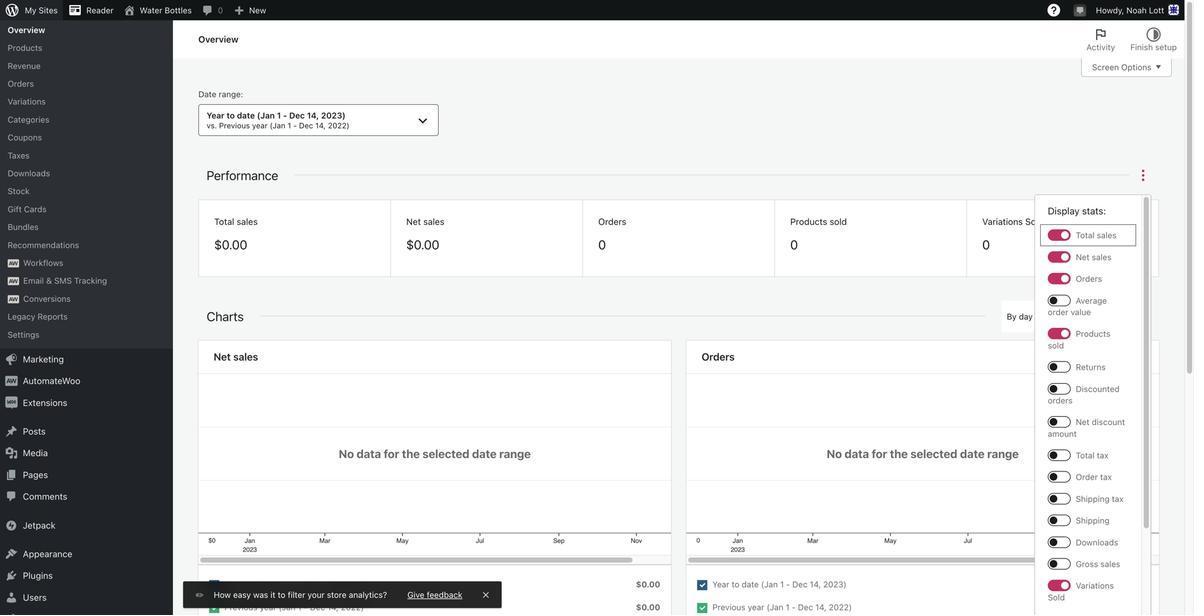 Task type: locate. For each thing, give the bounding box(es) containing it.
0 vertical spatial sold
[[830, 217, 847, 227]]

2 vertical spatial products
[[1076, 329, 1111, 339]]

stats:
[[1083, 205, 1107, 217]]

0 vertical spatial products sold
[[791, 217, 847, 227]]

0 vertical spatial shipping
[[1076, 495, 1110, 504]]

data
[[357, 447, 381, 461], [845, 447, 870, 461]]

date range :
[[198, 89, 243, 99]]

2 vertical spatial net sales
[[214, 351, 258, 363]]

overview down 0 link
[[198, 34, 239, 44]]

1 horizontal spatial variations sold
[[1048, 582, 1115, 603]]

automatewoo element left the workflows
[[8, 260, 19, 268]]

sold inside variations sold
[[1048, 593, 1066, 603]]

2022)
[[328, 121, 350, 130], [341, 603, 364, 613], [829, 603, 852, 613]]

new
[[249, 5, 266, 15]]

no data for the selected date range
[[339, 447, 531, 461], [827, 447, 1019, 461]]

no for orders
[[827, 447, 842, 461]]

line chart image
[[1085, 305, 1101, 320]]

automatewoo element inside email & sms tracking link
[[8, 277, 19, 286]]

bottles
[[165, 5, 192, 15]]

downloads up gross sales
[[1076, 538, 1119, 548]]

1 vertical spatial downloads
[[1076, 538, 1119, 548]]

total sales down performance
[[214, 217, 258, 227]]

no data for the selected date range for net sales
[[339, 447, 531, 461]]

1 horizontal spatial no data for the selected date range
[[827, 447, 1019, 461]]

1 vertical spatial net sales
[[1076, 252, 1112, 262]]

downloads inside main menu navigation
[[8, 169, 50, 178]]

3 automatewoo element from the top
[[8, 295, 19, 304]]

previous inside checkbox
[[713, 603, 746, 613]]

reader link
[[63, 0, 119, 20]]

1 horizontal spatial previous year (jan 1 - dec 14, 2022)
[[713, 603, 852, 613]]

1 horizontal spatial net sales
[[407, 217, 445, 227]]

✕ button
[[483, 590, 489, 601]]

1 selected from the left
[[423, 447, 470, 461]]

value
[[1071, 308, 1092, 317]]

total sales
[[214, 217, 258, 227], [1076, 231, 1117, 240]]

0 horizontal spatial net sales
[[214, 351, 258, 363]]

0 link
[[197, 0, 228, 20]]

1 horizontal spatial overview
[[198, 34, 239, 44]]

0 horizontal spatial no data for the selected date range
[[339, 447, 531, 461]]

1 horizontal spatial range
[[500, 447, 531, 461]]

None checkbox
[[198, 573, 671, 596]]

0 vertical spatial tax
[[1097, 451, 1109, 461]]

downloads up stock
[[8, 169, 50, 178]]

2 previous year (jan 1 - dec 14, 2022) from the left
[[713, 603, 852, 613]]

year inside year to date (jan 1 - dec 14, 2023) vs. previous year (jan 1 - dec 14, 2022)
[[207, 111, 225, 120]]

1 horizontal spatial sold
[[1048, 341, 1065, 350]]

year inside checkbox
[[748, 603, 765, 613]]

2023) inside option
[[824, 580, 847, 590]]

none checkbox containing previous year (jan 1 - dec 14, 2022)
[[198, 596, 671, 616]]

display
[[1048, 205, 1080, 217]]

1
[[277, 111, 281, 120], [288, 121, 291, 130], [292, 580, 296, 590], [781, 580, 784, 590], [298, 603, 302, 613], [786, 603, 790, 613]]

0 vertical spatial sold
[[1026, 217, 1044, 227]]

store
[[327, 591, 347, 600]]

total tax
[[1076, 451, 1109, 461]]

email & sms tracking
[[23, 276, 107, 286]]

0 vertical spatial net sales
[[407, 217, 445, 227]]

variations inside main menu navigation
[[8, 97, 46, 106]]

previous
[[219, 121, 250, 130], [225, 603, 258, 613], [713, 603, 746, 613]]

analytics link
[[0, 0, 173, 17]]

tax right the order
[[1101, 473, 1113, 482]]

2 no from the left
[[827, 447, 842, 461]]

2022) inside option
[[341, 603, 364, 613]]

1 horizontal spatial sold
[[1048, 593, 1066, 603]]

conversions link
[[0, 290, 173, 308]]

total
[[214, 217, 234, 227], [1076, 231, 1095, 240], [1076, 451, 1095, 461]]

tax up order tax
[[1097, 451, 1109, 461]]

tab list containing activity
[[1079, 20, 1185, 59]]

orders inside performance indicators menu
[[599, 217, 627, 227]]

range
[[219, 89, 241, 99], [500, 447, 531, 461], [988, 447, 1019, 461]]

howdy,
[[1097, 5, 1125, 15]]

coupons link
[[0, 129, 173, 147]]

Previous year (Jan 1 - Dec 14, 2022) checkbox
[[687, 596, 1160, 616]]

variations sold inside display stats: menu
[[1048, 582, 1115, 603]]

1 horizontal spatial no
[[827, 447, 842, 461]]

previous year (jan 1 - dec 14, 2022) for net sales
[[225, 603, 364, 613]]

total down performance
[[214, 217, 234, 227]]

none checkbox containing year to date (jan 1 - dec 14, 2023)
[[198, 573, 671, 596]]

1 vertical spatial products sold
[[1048, 329, 1111, 350]]

date
[[237, 111, 255, 120], [472, 447, 497, 461], [961, 447, 985, 461], [254, 580, 271, 590], [742, 580, 759, 590]]

automatewoo element
[[8, 260, 19, 268], [8, 277, 19, 286], [8, 295, 19, 304]]

orders
[[1048, 396, 1073, 406]]

0 vertical spatial products
[[8, 43, 42, 53]]

1 automatewoo element from the top
[[8, 260, 19, 268]]

users
[[23, 593, 47, 603]]

year to date (jan 1 - dec 14, 2023) vs. previous year (jan 1 - dec 14, 2022)
[[207, 111, 350, 130]]

0 horizontal spatial products sold
[[791, 217, 847, 227]]

shipping
[[1076, 495, 1110, 504], [1076, 516, 1110, 526]]

2 horizontal spatial variations
[[1076, 582, 1115, 591]]

2 horizontal spatial products
[[1076, 329, 1111, 339]]

0 horizontal spatial the
[[402, 447, 420, 461]]

1 horizontal spatial data
[[845, 447, 870, 461]]

automatewoo element inside workflows link
[[8, 260, 19, 268]]

2 shipping from the top
[[1076, 516, 1110, 526]]

year to date (jan 1 - dec 14, 2023) inside year to date (jan 1 - dec 14, 2023) option
[[713, 580, 847, 590]]

automatewoo element inside conversions link
[[8, 295, 19, 304]]

2023) for net sales
[[335, 580, 359, 590]]

automatewoo element up legacy
[[8, 295, 19, 304]]

0 vertical spatial variations
[[8, 97, 46, 106]]

extensions link
[[0, 392, 173, 414]]

date inside year to date (jan 1 - dec 14, 2023) vs. previous year (jan 1 - dec 14, 2022)
[[237, 111, 255, 120]]

1 shipping from the top
[[1076, 495, 1110, 504]]

- inside option
[[787, 580, 791, 590]]

automatewoo element for workflows
[[8, 260, 19, 268]]

shipping for shipping tax
[[1076, 495, 1110, 504]]

shipping down order tax
[[1076, 495, 1110, 504]]

shipping down shipping tax
[[1076, 516, 1110, 526]]

variations inside performance indicators menu
[[983, 217, 1023, 227]]

1 horizontal spatial year to date (jan 1 - dec 14, 2023)
[[713, 580, 847, 590]]

choose which analytics to display and the section name image
[[1136, 168, 1151, 183]]

(jan
[[257, 111, 275, 120], [270, 121, 286, 130], [273, 580, 290, 590], [762, 580, 778, 590], [279, 603, 296, 613], [767, 603, 784, 613]]

for for net sales
[[384, 447, 400, 461]]

toolbar navigation
[[0, 0, 1185, 23]]

1 year to date (jan 1 - dec 14, 2023) from the left
[[225, 580, 359, 590]]

1 vertical spatial total sales
[[1076, 231, 1117, 240]]

date
[[198, 89, 217, 99]]

0 horizontal spatial data
[[357, 447, 381, 461]]

total sales inside display stats: menu
[[1076, 231, 1117, 240]]

1 horizontal spatial products
[[791, 217, 828, 227]]

1 horizontal spatial downloads
[[1076, 538, 1119, 548]]

0 vertical spatial total sales
[[214, 217, 258, 227]]

0 horizontal spatial variations sold
[[983, 217, 1044, 227]]

dec
[[289, 111, 305, 120], [299, 121, 313, 130], [305, 580, 320, 590], [793, 580, 808, 590], [310, 603, 325, 613], [798, 603, 814, 613]]

tab list
[[1079, 20, 1185, 59]]

1 horizontal spatial the
[[890, 447, 908, 461]]

1 horizontal spatial total sales
[[1076, 231, 1117, 240]]

None checkbox
[[198, 596, 671, 616]]

pages
[[23, 470, 48, 481]]

downloads link
[[0, 164, 173, 182]]

1 the from the left
[[402, 447, 420, 461]]

data for net sales
[[357, 447, 381, 461]]

2 vertical spatial automatewoo element
[[8, 295, 19, 304]]

2 automatewoo element from the top
[[8, 277, 19, 286]]

pages link
[[0, 465, 173, 486]]

year for net sales
[[225, 580, 242, 590]]

year to date (jan 1 - dec 14, 2023) inside checkbox
[[225, 580, 359, 590]]

0 horizontal spatial downloads
[[8, 169, 50, 178]]

1 vertical spatial shipping
[[1076, 516, 1110, 526]]

total down display stats:
[[1076, 231, 1095, 240]]

0 vertical spatial variations sold
[[983, 217, 1044, 227]]

your
[[308, 591, 325, 600]]

selected
[[423, 447, 470, 461], [911, 447, 958, 461]]

variations sold inside performance indicators menu
[[983, 217, 1044, 227]]

2023) for orders
[[824, 580, 847, 590]]

2 the from the left
[[890, 447, 908, 461]]

net
[[407, 217, 421, 227], [1076, 252, 1090, 262], [214, 351, 231, 363], [1076, 418, 1090, 427]]

0 horizontal spatial for
[[384, 447, 400, 461]]

bundles
[[8, 222, 39, 232]]

selected for orders
[[911, 447, 958, 461]]

1 data from the left
[[357, 447, 381, 461]]

0 vertical spatial total
[[214, 217, 234, 227]]

pencil icon image
[[196, 591, 204, 600]]

0 horizontal spatial sold
[[1026, 217, 1044, 227]]

overview down my
[[8, 25, 45, 35]]

0 horizontal spatial products
[[8, 43, 42, 53]]

year to date (jan 1 - dec 14, 2023) for net sales
[[225, 580, 359, 590]]

2 vertical spatial tax
[[1112, 495, 1124, 504]]

1 vertical spatial automatewoo element
[[8, 277, 19, 286]]

1 vertical spatial products
[[791, 217, 828, 227]]

legacy reports
[[8, 312, 68, 322]]

net discount amount
[[1048, 418, 1126, 439]]

taxes
[[8, 151, 30, 160]]

coupons
[[8, 133, 42, 142]]

14,
[[307, 111, 319, 120], [315, 121, 326, 130], [322, 580, 333, 590], [810, 580, 821, 590], [328, 603, 339, 613], [816, 603, 827, 613]]

sold
[[830, 217, 847, 227], [1048, 341, 1065, 350]]

✏
[[196, 591, 204, 600]]

was
[[253, 591, 268, 600]]

2 selected from the left
[[911, 447, 958, 461]]

2022) for orders
[[829, 603, 852, 613]]

1 horizontal spatial for
[[872, 447, 888, 461]]

1 vertical spatial total
[[1076, 231, 1095, 240]]

2 horizontal spatial net sales
[[1076, 252, 1112, 262]]

year
[[252, 121, 268, 130], [260, 603, 277, 613], [748, 603, 765, 613]]

0 horizontal spatial range
[[219, 89, 241, 99]]

overview link
[[0, 21, 173, 39]]

sold
[[1026, 217, 1044, 227], [1048, 593, 1066, 603]]

filter
[[288, 591, 306, 600]]

downloads
[[8, 169, 50, 178], [1076, 538, 1119, 548]]

1 vertical spatial sold
[[1048, 341, 1065, 350]]

plugins link
[[0, 566, 173, 587]]

products inside performance indicators menu
[[791, 217, 828, 227]]

sales
[[237, 217, 258, 227], [424, 217, 445, 227], [1097, 231, 1117, 240], [1092, 252, 1112, 262], [233, 351, 258, 363], [1101, 560, 1121, 569]]

year for orders
[[748, 603, 765, 613]]

2022) inside year to date (jan 1 - dec 14, 2023) vs. previous year (jan 1 - dec 14, 2022)
[[328, 121, 350, 130]]

1 no data for the selected date range from the left
[[339, 447, 531, 461]]

0 vertical spatial automatewoo element
[[8, 260, 19, 268]]

1 horizontal spatial selected
[[911, 447, 958, 461]]

1 vertical spatial variations
[[983, 217, 1023, 227]]

2022) inside checkbox
[[829, 603, 852, 613]]

users link
[[0, 587, 173, 609]]

year to date (jan 1 - dec 14, 2023) for orders
[[713, 580, 847, 590]]

1 vertical spatial tax
[[1101, 473, 1113, 482]]

1 for from the left
[[384, 447, 400, 461]]

order tax
[[1076, 473, 1113, 482]]

0
[[218, 5, 223, 15], [599, 237, 606, 252], [791, 237, 798, 252], [983, 237, 991, 252]]

0 horizontal spatial selected
[[423, 447, 470, 461]]

0 horizontal spatial sold
[[830, 217, 847, 227]]

2023) inside year to date (jan 1 - dec 14, 2023) vs. previous year (jan 1 - dec 14, 2022)
[[321, 111, 346, 120]]

2 year to date (jan 1 - dec 14, 2023) from the left
[[713, 580, 847, 590]]

gift cards link
[[0, 200, 173, 218]]

0 vertical spatial downloads
[[8, 169, 50, 178]]

total up the order
[[1076, 451, 1095, 461]]

2 for from the left
[[872, 447, 888, 461]]

automatewoo element left email
[[8, 277, 19, 286]]

✕
[[483, 591, 489, 600]]

for
[[384, 447, 400, 461], [872, 447, 888, 461]]

1 previous year (jan 1 - dec 14, 2022) from the left
[[225, 603, 364, 613]]

0 horizontal spatial year to date (jan 1 - dec 14, 2023)
[[225, 580, 359, 590]]

1 horizontal spatial products sold
[[1048, 329, 1111, 350]]

0 for orders
[[599, 237, 606, 252]]

previous year (jan 1 - dec 14, 2022) inside checkbox
[[713, 603, 852, 613]]

1 vertical spatial sold
[[1048, 593, 1066, 603]]

marketing link
[[0, 349, 173, 371]]

1 no from the left
[[339, 447, 354, 461]]

1 vertical spatial variations sold
[[1048, 582, 1115, 603]]

2 no data for the selected date range from the left
[[827, 447, 1019, 461]]

previous for net sales
[[225, 603, 258, 613]]

2 data from the left
[[845, 447, 870, 461]]

2 vertical spatial variations
[[1076, 582, 1115, 591]]

total sales down stats:
[[1076, 231, 1117, 240]]

overview inside main menu navigation
[[8, 25, 45, 35]]

previous year (jan 1 - dec 14, 2022) inside option
[[225, 603, 364, 613]]

0 horizontal spatial no
[[339, 447, 354, 461]]

notification image
[[1076, 4, 1086, 15]]

1 horizontal spatial variations
[[983, 217, 1023, 227]]

no for net sales
[[339, 447, 354, 461]]

0 horizontal spatial total sales
[[214, 217, 258, 227]]

tax down order tax
[[1112, 495, 1124, 504]]

water bottles
[[140, 5, 192, 15]]

cards
[[24, 204, 47, 214]]

previous year (jan 1 - dec 14, 2022) for orders
[[713, 603, 852, 613]]

0 horizontal spatial previous year (jan 1 - dec 14, 2022)
[[225, 603, 364, 613]]

1 inside checkbox
[[786, 603, 790, 613]]

year inside option
[[713, 580, 730, 590]]

automatewoo element for email & sms tracking
[[8, 277, 19, 286]]

2 horizontal spatial range
[[988, 447, 1019, 461]]

year for orders
[[713, 580, 730, 590]]

how
[[214, 591, 231, 600]]

2 vertical spatial total
[[1076, 451, 1095, 461]]

gift
[[8, 204, 22, 214]]

tax for total tax
[[1097, 451, 1109, 461]]

previous inside year to date (jan 1 - dec 14, 2023) vs. previous year (jan 1 - dec 14, 2022)
[[219, 121, 250, 130]]

net sales inside display stats: menu
[[1076, 252, 1112, 262]]

0 horizontal spatial variations
[[8, 97, 46, 106]]

the
[[402, 447, 420, 461], [890, 447, 908, 461]]

2023)
[[321, 111, 346, 120], [335, 580, 359, 590], [824, 580, 847, 590]]

0 horizontal spatial overview
[[8, 25, 45, 35]]



Task type: vqa. For each thing, say whether or not it's contained in the screenshot.


Task type: describe. For each thing, give the bounding box(es) containing it.
year for net sales
[[260, 603, 277, 613]]

shipping for shipping
[[1076, 516, 1110, 526]]

sold inside performance indicators menu
[[830, 217, 847, 227]]

bundles link
[[0, 218, 173, 236]]

no data for the selected date range for orders
[[827, 447, 1019, 461]]

total sales inside performance indicators menu
[[214, 217, 258, 227]]

give feedback button
[[408, 590, 463, 601]]

new link
[[228, 0, 271, 20]]

reports
[[38, 312, 68, 322]]

stock link
[[0, 182, 173, 200]]

sold inside performance indicators menu
[[1026, 217, 1044, 227]]

for for orders
[[872, 447, 888, 461]]

average order value
[[1048, 296, 1108, 317]]

comments
[[23, 492, 67, 502]]

revenue link
[[0, 57, 173, 75]]

year inside year to date (jan 1 - dec 14, 2023) vs. previous year (jan 1 - dec 14, 2022)
[[252, 121, 268, 130]]

selected for net sales
[[423, 447, 470, 461]]

:
[[241, 89, 243, 99]]

discount
[[1092, 418, 1126, 427]]

net inside performance indicators menu
[[407, 217, 421, 227]]

products inside main menu navigation
[[8, 43, 42, 53]]

to inside year to date (jan 1 - dec 14, 2023) option
[[732, 580, 740, 590]]

workflows link
[[0, 254, 173, 272]]

orders inside main menu navigation
[[8, 79, 34, 88]]

my sites
[[25, 5, 58, 15]]

tax for order tax
[[1101, 473, 1113, 482]]

order
[[1048, 308, 1069, 317]]

automatewoo
[[23, 376, 80, 387]]

2022) for net sales
[[341, 603, 364, 613]]

media link
[[0, 443, 173, 465]]

jetpack
[[23, 521, 56, 531]]

feedback
[[427, 591, 463, 600]]

orders inside display stats: menu
[[1076, 274, 1103, 284]]

jetpack link
[[0, 515, 173, 537]]

products link
[[0, 39, 173, 57]]

water bottles link
[[119, 0, 197, 20]]

analytics
[[23, 0, 60, 11]]

sold inside products sold
[[1048, 341, 1065, 350]]

downloads inside display stats: menu
[[1076, 538, 1119, 548]]

Year to date (Jan 1 - Dec 14, 2023) checkbox
[[687, 573, 1160, 596]]

display stats: menu
[[1041, 200, 1137, 616]]

setup
[[1156, 42, 1178, 52]]

returns
[[1076, 363, 1106, 372]]

screen
[[1093, 62, 1120, 72]]

- inside checkbox
[[792, 603, 796, 613]]

extensions
[[23, 398, 67, 408]]

activity
[[1087, 42, 1116, 52]]

recommendations
[[8, 240, 79, 250]]

to inside year to date (jan 1 - dec 14, 2023) vs. previous year (jan 1 - dec 14, 2022)
[[227, 111, 235, 120]]

variations inside variations sold
[[1076, 582, 1115, 591]]

conversions
[[23, 294, 71, 304]]

vs.
[[207, 121, 217, 130]]

range for orders
[[988, 447, 1019, 461]]

marketing
[[23, 354, 64, 365]]

finish
[[1131, 42, 1154, 52]]

date inside option
[[742, 580, 759, 590]]

&
[[46, 276, 52, 286]]

finish setup button
[[1123, 20, 1185, 59]]

posts
[[23, 427, 46, 437]]

performance indicators menu
[[198, 200, 1160, 278]]

finish setup
[[1131, 42, 1178, 52]]

order
[[1076, 473, 1099, 482]]

amount
[[1048, 429, 1077, 439]]

0 for products sold
[[791, 237, 798, 252]]

noah
[[1127, 5, 1147, 15]]

email & sms tracking link
[[0, 272, 173, 290]]

email
[[23, 276, 44, 286]]

(jan inside checkbox
[[767, 603, 784, 613]]

14, inside checkbox
[[816, 603, 827, 613]]

display stats:
[[1048, 205, 1107, 217]]

gross sales
[[1076, 560, 1121, 569]]

net sales inside performance indicators menu
[[407, 217, 445, 227]]

workflows
[[23, 258, 63, 268]]

how easy was it to filter your store analytics?
[[214, 591, 387, 600]]

main menu navigation
[[0, 0, 173, 616]]

comments link
[[0, 486, 173, 508]]

appearance link
[[0, 544, 173, 566]]

appearance
[[23, 549, 72, 560]]

discounted
[[1076, 384, 1120, 394]]

taxes link
[[0, 147, 173, 164]]

shipping tax
[[1076, 495, 1124, 504]]

legacy
[[8, 312, 35, 322]]

0 inside 0 link
[[218, 5, 223, 15]]

range for net sales
[[500, 447, 531, 461]]

sites
[[39, 5, 58, 15]]

options
[[1122, 62, 1152, 72]]

automatewoo element for conversions
[[8, 295, 19, 304]]

lott
[[1150, 5, 1165, 15]]

previous for orders
[[713, 603, 746, 613]]

net inside net discount amount
[[1076, 418, 1090, 427]]

products inside products sold
[[1076, 329, 1111, 339]]

my sites link
[[0, 0, 63, 20]]

automatewoo link
[[0, 371, 173, 392]]

posts link
[[0, 421, 173, 443]]

0 for variations sold
[[983, 237, 991, 252]]

easy
[[233, 591, 251, 600]]

dec inside checkbox
[[798, 603, 814, 613]]

legacy reports link
[[0, 308, 173, 326]]

charts
[[207, 309, 244, 324]]

gross
[[1076, 560, 1099, 569]]

tracking
[[74, 276, 107, 286]]

give feedback
[[408, 591, 463, 600]]

the for orders
[[890, 447, 908, 461]]

activity button
[[1079, 20, 1123, 59]]

media
[[23, 448, 48, 459]]

give
[[408, 591, 425, 600]]

my
[[25, 5, 36, 15]]

1 inside option
[[781, 580, 784, 590]]

products sold inside performance indicators menu
[[791, 217, 847, 227]]

screen options
[[1093, 62, 1152, 72]]

revenue
[[8, 61, 41, 71]]

total inside performance indicators menu
[[214, 217, 234, 227]]

data for orders
[[845, 447, 870, 461]]

howdy, noah lott
[[1097, 5, 1165, 15]]

gift cards
[[8, 204, 47, 214]]

the for net sales
[[402, 447, 420, 461]]

dec inside option
[[793, 580, 808, 590]]

sms
[[54, 276, 72, 286]]

tax for shipping tax
[[1112, 495, 1124, 504]]

average
[[1076, 296, 1108, 306]]

settings
[[8, 330, 39, 340]]

stock
[[8, 187, 30, 196]]

settings link
[[0, 326, 173, 344]]

categories link
[[0, 111, 173, 129]]

products sold inside display stats: menu
[[1048, 329, 1111, 350]]

plugins
[[23, 571, 53, 582]]

recommendations link
[[0, 236, 173, 254]]



